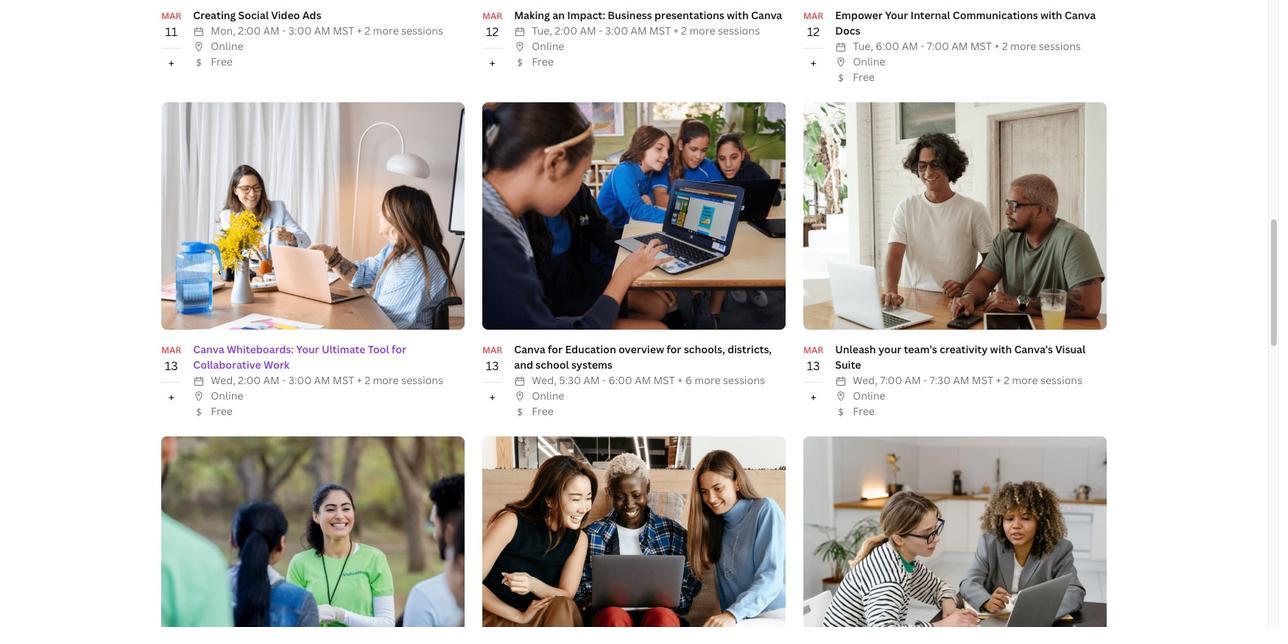 Task type: vqa. For each thing, say whether or not it's contained in the screenshot.
illustrative
no



Task type: describe. For each thing, give the bounding box(es) containing it.
more for wed, 5:30 am - 6:00 am mst
[[695, 373, 721, 387]]

free for tue, 6:00 am - 7:00 am mst
[[853, 70, 875, 84]]

0 horizontal spatial with
[[727, 8, 749, 22]]

am down canva for education overview for schools, districts, and school systems link
[[635, 373, 651, 387]]

- for video
[[282, 24, 286, 38]]

2 for tue, 6:00 am - 7:00 am mst
[[1002, 39, 1008, 53]]

canva inside canva for education overview for schools, districts, and school systems
[[514, 342, 546, 356]]

wed, 2:00 am - 3:00 am mst + 2 more sessions
[[211, 373, 443, 387]]

13 for canva for education overview for schools, districts, and school systems
[[486, 358, 499, 374]]

mst for wed, 5:30 am - 6:00 am mst
[[654, 373, 675, 387]]

mst for mon, 2:00 am - 3:00 am mst
[[333, 24, 354, 38]]

team's
[[904, 342, 937, 356]]

tue, 6:00 am - 7:00 am mst + 2 more sessions
[[853, 39, 1081, 53]]

your
[[879, 342, 902, 356]]

13 for unleash your team's creativity with canva's visual suite
[[807, 358, 820, 374]]

mon,
[[211, 24, 236, 38]]

docs
[[835, 24, 861, 38]]

suite
[[835, 358, 861, 372]]

mst for tue, 6:00 am - 7:00 am mst
[[971, 39, 992, 53]]

free for wed, 5:30 am - 6:00 am mst
[[532, 404, 554, 418]]

sessions for wed, 5:30 am - 6:00 am mst + 6 more sessions
[[723, 373, 765, 387]]

social
[[238, 8, 269, 22]]

1 vertical spatial 6:00
[[609, 373, 632, 387]]

ultimate
[[322, 342, 366, 356]]

empower
[[835, 8, 883, 22]]

wed, 5:30 am - 6:00 am mst + 6 more sessions
[[532, 373, 765, 387]]

wed, for wed, 7:00 am - 7:30 am mst + 2 more sessions
[[853, 373, 878, 387]]

sessions for tue, 6:00 am - 7:00 am mst + 2 more sessions
[[1039, 39, 1081, 53]]

unleash
[[835, 342, 876, 356]]

mar for canva whiteboards: your ultimate tool for collaborative work
[[161, 344, 181, 356]]

wed, for wed, 2:00 am - 3:00 am mst + 2 more sessions
[[211, 373, 236, 387]]

more for tue, 2:00 am - 3:00 am mst
[[690, 24, 716, 38]]

tue, for tue, 6:00 am - 7:00 am mst + 2 more sessions
[[853, 39, 873, 53]]

making an impact: business presentations with canva
[[514, 8, 782, 22]]

online for mon, 2:00 am - 3:00 am mst + 2 more sessions
[[211, 39, 243, 53]]

am down the business
[[631, 24, 647, 38]]

3:00 for 11
[[289, 24, 312, 38]]

2 for from the left
[[548, 342, 563, 356]]

creating social video ads
[[193, 8, 321, 22]]

- for team's
[[924, 373, 928, 387]]

for inside canva whiteboards: your ultimate tool for collaborative work
[[392, 342, 407, 356]]

5:30
[[559, 373, 581, 387]]

0 vertical spatial 7:00
[[927, 39, 949, 53]]

- for education
[[602, 373, 606, 387]]

canva whiteboards: your ultimate tool for collaborative work
[[193, 342, 407, 372]]

wed, for wed, 5:30 am - 6:00 am mst + 6 more sessions
[[532, 373, 557, 387]]

mar for unleash your team's creativity with canva's visual suite
[[804, 344, 824, 356]]

sessions for wed, 7:00 am - 7:30 am mst + 2 more sessions
[[1041, 373, 1083, 387]]

0 horizontal spatial 7:00
[[880, 373, 902, 387]]

more for wed, 7:00 am - 7:30 am mst
[[1012, 373, 1038, 387]]

empower your internal communications with canva docs
[[835, 8, 1096, 38]]

2 for mon, 2:00 am - 3:00 am mst
[[365, 24, 370, 38]]

0 vertical spatial 6:00
[[876, 39, 900, 53]]

mst for tue, 2:00 am - 3:00 am mst
[[649, 24, 671, 38]]

impact:
[[567, 8, 605, 22]]

12 for empower your internal communications with canva docs
[[807, 24, 820, 40]]

mar 12 for making
[[482, 10, 503, 40]]

- for internal
[[921, 39, 925, 53]]

mar 13 for canva for education overview for schools, districts, and school systems
[[482, 344, 503, 374]]

sessions for wed, 2:00 am - 3:00 am mst + 2 more sessions
[[401, 373, 443, 387]]

am down impact:
[[580, 24, 596, 38]]

mar for canva for education overview for schools, districts, and school systems
[[482, 344, 503, 356]]

12 for making an impact: business presentations with canva
[[486, 24, 499, 40]]

am down work
[[263, 373, 280, 387]]

canva's
[[1015, 342, 1053, 356]]

work
[[264, 358, 289, 372]]

canva for education overview for schools, districts, and school systems link
[[514, 342, 772, 372]]

am down canva whiteboards: your ultimate tool for collaborative work "link" at the bottom left
[[314, 373, 330, 387]]

business
[[608, 8, 652, 22]]

canva inside canva whiteboards: your ultimate tool for collaborative work
[[193, 342, 224, 356]]

2:00 for 12
[[555, 24, 578, 38]]

internal
[[911, 8, 951, 22]]

presentations
[[655, 8, 725, 22]]

mar 13 for canva whiteboards: your ultimate tool for collaborative work
[[161, 344, 181, 374]]

empower your internal communications with canva docs link
[[835, 8, 1096, 38]]



Task type: locate. For each thing, give the bounding box(es) containing it.
3:00 for 12
[[605, 24, 628, 38]]

sessions
[[401, 24, 443, 38], [718, 24, 760, 38], [1039, 39, 1081, 53], [401, 373, 443, 387], [723, 373, 765, 387], [1041, 373, 1083, 387]]

1 horizontal spatial 7:00
[[927, 39, 949, 53]]

0 horizontal spatial 12
[[486, 24, 499, 40]]

6:00 down empower
[[876, 39, 900, 53]]

2 for tue, 2:00 am - 3:00 am mst
[[681, 24, 687, 38]]

mar 12 for empower
[[804, 10, 824, 40]]

- down systems
[[602, 373, 606, 387]]

am down video
[[263, 24, 280, 38]]

2 mar 12 from the left
[[804, 10, 824, 40]]

whiteboards:
[[227, 342, 294, 356]]

1 for from the left
[[392, 342, 407, 356]]

mst for wed, 2:00 am - 3:00 am mst
[[333, 373, 354, 387]]

am down systems
[[584, 373, 600, 387]]

0 horizontal spatial tue,
[[532, 24, 552, 38]]

13
[[165, 358, 178, 374], [486, 358, 499, 374], [807, 358, 820, 374]]

am down "ads"
[[314, 24, 330, 38]]

0 horizontal spatial 13
[[165, 358, 178, 374]]

2 horizontal spatial for
[[667, 342, 682, 356]]

6:00 down canva for education overview for schools, districts, and school systems
[[609, 373, 632, 387]]

2 13 from the left
[[486, 358, 499, 374]]

for
[[392, 342, 407, 356], [548, 342, 563, 356], [667, 342, 682, 356]]

2:00 down collaborative
[[238, 373, 261, 387]]

online down collaborative
[[211, 389, 243, 403]]

3:00
[[289, 24, 312, 38], [605, 24, 628, 38], [288, 373, 312, 387]]

- down video
[[282, 24, 286, 38]]

12
[[486, 24, 499, 40], [807, 24, 820, 40]]

2 horizontal spatial mar 13
[[804, 344, 824, 374]]

and
[[514, 358, 533, 372]]

for up school
[[548, 342, 563, 356]]

1 vertical spatial 7:00
[[880, 373, 902, 387]]

1 vertical spatial your
[[296, 342, 319, 356]]

free down "docs"
[[853, 70, 875, 84]]

tue, 2:00 am - 3:00 am mst + 2 more sessions
[[532, 24, 760, 38]]

- left 7:30
[[924, 373, 928, 387]]

online down an
[[532, 39, 565, 53]]

2:00
[[238, 24, 261, 38], [555, 24, 578, 38], [238, 373, 261, 387]]

online for tue, 6:00 am - 7:00 am mst + 2 more sessions
[[853, 54, 886, 68]]

- down work
[[282, 373, 286, 387]]

systems
[[572, 358, 613, 372]]

wed, down suite on the right of page
[[853, 373, 878, 387]]

online down mon,
[[211, 39, 243, 53]]

unleash your team's creativity with canva's visual suite link
[[835, 342, 1086, 372]]

6:00
[[876, 39, 900, 53], [609, 373, 632, 387]]

tue, down making
[[532, 24, 552, 38]]

1 vertical spatial tue,
[[853, 39, 873, 53]]

creating
[[193, 8, 236, 22]]

mar 12 left "docs"
[[804, 10, 824, 40]]

school
[[536, 358, 569, 372]]

mar
[[161, 10, 181, 22], [482, 10, 503, 22], [804, 10, 824, 22], [161, 344, 181, 356], [482, 344, 503, 356], [804, 344, 824, 356]]

tool
[[368, 342, 389, 356]]

your inside canva whiteboards: your ultimate tool for collaborative work
[[296, 342, 319, 356]]

canva
[[751, 8, 782, 22], [1065, 8, 1096, 22], [193, 342, 224, 356], [514, 342, 546, 356]]

2:00 for 11
[[238, 24, 261, 38]]

free for wed, 7:00 am - 7:30 am mst
[[853, 404, 875, 418]]

online
[[211, 39, 243, 53], [532, 39, 565, 53], [853, 54, 886, 68], [211, 389, 243, 403], [532, 389, 565, 403], [853, 389, 886, 403]]

canva inside empower your internal communications with canva docs
[[1065, 8, 1096, 22]]

3 for from the left
[[667, 342, 682, 356]]

11
[[165, 24, 178, 40]]

am
[[263, 24, 280, 38], [314, 24, 330, 38], [580, 24, 596, 38], [631, 24, 647, 38], [902, 39, 918, 53], [952, 39, 968, 53], [263, 373, 280, 387], [314, 373, 330, 387], [584, 373, 600, 387], [635, 373, 651, 387], [905, 373, 921, 387], [953, 373, 970, 387]]

0 vertical spatial tue,
[[532, 24, 552, 38]]

mar 12 left making
[[482, 10, 503, 40]]

2
[[365, 24, 370, 38], [681, 24, 687, 38], [1002, 39, 1008, 53], [365, 373, 370, 387], [1004, 373, 1010, 387]]

mar for empower your internal communications with canva docs
[[804, 10, 824, 22]]

districts,
[[728, 342, 772, 356]]

free down collaborative
[[211, 404, 233, 418]]

with
[[727, 8, 749, 22], [1041, 8, 1063, 22], [990, 342, 1012, 356]]

2 horizontal spatial wed,
[[853, 373, 878, 387]]

free down making
[[532, 54, 554, 68]]

wed, down collaborative
[[211, 373, 236, 387]]

with inside empower your internal communications with canva docs
[[1041, 8, 1063, 22]]

1 wed, from the left
[[211, 373, 236, 387]]

2 for wed, 7:00 am - 7:30 am mst
[[1004, 373, 1010, 387]]

am down "internal"
[[902, 39, 918, 53]]

13 for canva whiteboards: your ultimate tool for collaborative work
[[165, 358, 178, 374]]

for left schools,
[[667, 342, 682, 356]]

1 horizontal spatial for
[[548, 342, 563, 356]]

am left 7:30
[[905, 373, 921, 387]]

online for wed, 7:00 am - 7:30 am mst + 2 more sessions
[[853, 389, 886, 403]]

overview
[[619, 342, 664, 356]]

2 12 from the left
[[807, 24, 820, 40]]

free for mon, 2:00 am - 3:00 am mst
[[211, 54, 233, 68]]

your inside empower your internal communications with canva docs
[[885, 8, 908, 22]]

mar 12
[[482, 10, 503, 40], [804, 10, 824, 40]]

3:00 down the business
[[605, 24, 628, 38]]

3:00 for 13
[[288, 373, 312, 387]]

2 for wed, 2:00 am - 3:00 am mst
[[365, 373, 370, 387]]

free down mon,
[[211, 54, 233, 68]]

free
[[211, 54, 233, 68], [532, 54, 554, 68], [853, 70, 875, 84], [211, 404, 233, 418], [532, 404, 554, 418], [853, 404, 875, 418]]

more
[[373, 24, 399, 38], [690, 24, 716, 38], [1011, 39, 1037, 53], [373, 373, 399, 387], [695, 373, 721, 387], [1012, 373, 1038, 387]]

wed, 7:00 am - 7:30 am mst + 2 more sessions
[[853, 373, 1083, 387]]

1 horizontal spatial wed,
[[532, 373, 557, 387]]

2:00 down an
[[555, 24, 578, 38]]

- down "internal"
[[921, 39, 925, 53]]

your left ultimate
[[296, 342, 319, 356]]

1 mar 13 from the left
[[161, 344, 181, 374]]

1 horizontal spatial your
[[885, 8, 908, 22]]

more for mon, 2:00 am - 3:00 am mst
[[373, 24, 399, 38]]

13 left collaborative
[[165, 358, 178, 374]]

am down empower your internal communications with canva docs link
[[952, 39, 968, 53]]

3:00 down canva whiteboards: your ultimate tool for collaborative work "link" at the bottom left
[[288, 373, 312, 387]]

1 horizontal spatial 6:00
[[876, 39, 900, 53]]

sessions for tue, 2:00 am - 3:00 am mst + 2 more sessions
[[718, 24, 760, 38]]

online down suite on the right of page
[[853, 389, 886, 403]]

mar 13 for unleash your team's creativity with canva's visual suite
[[804, 344, 824, 374]]

online for tue, 2:00 am - 3:00 am mst + 2 more sessions
[[532, 39, 565, 53]]

with left canva's
[[990, 342, 1012, 356]]

wed, down school
[[532, 373, 557, 387]]

visual
[[1056, 342, 1086, 356]]

with for 13
[[990, 342, 1012, 356]]

mar for making an impact: business presentations with canva
[[482, 10, 503, 22]]

- for impact:
[[599, 24, 603, 38]]

7:00 down your
[[880, 373, 902, 387]]

collaborative
[[193, 358, 261, 372]]

2 wed, from the left
[[532, 373, 557, 387]]

schools,
[[684, 342, 725, 356]]

creativity
[[940, 342, 988, 356]]

mar 13
[[161, 344, 181, 374], [482, 344, 503, 374], [804, 344, 824, 374]]

tue,
[[532, 24, 552, 38], [853, 39, 873, 53]]

1 horizontal spatial 12
[[807, 24, 820, 40]]

- down impact:
[[599, 24, 603, 38]]

making
[[514, 8, 550, 22]]

your left "internal"
[[885, 8, 908, 22]]

2:00 down the social in the left of the page
[[238, 24, 261, 38]]

mar for creating social video ads
[[161, 10, 181, 22]]

3 wed, from the left
[[853, 373, 878, 387]]

with right presentations
[[727, 8, 749, 22]]

mar 13 left and
[[482, 344, 503, 374]]

6
[[686, 373, 692, 387]]

free for tue, 2:00 am - 3:00 am mst
[[532, 54, 554, 68]]

online for wed, 2:00 am - 3:00 am mst + 2 more sessions
[[211, 389, 243, 403]]

online down "docs"
[[853, 54, 886, 68]]

mar 11
[[161, 10, 181, 40]]

0 horizontal spatial your
[[296, 342, 319, 356]]

mar 13 left collaborative
[[161, 344, 181, 374]]

online down 5:30
[[532, 389, 565, 403]]

1 horizontal spatial 13
[[486, 358, 499, 374]]

2 horizontal spatial with
[[1041, 8, 1063, 22]]

2:00 for 13
[[238, 373, 261, 387]]

7:00
[[927, 39, 949, 53], [880, 373, 902, 387]]

3:00 down "ads"
[[289, 24, 312, 38]]

1 mar 12 from the left
[[482, 10, 503, 40]]

1 horizontal spatial with
[[990, 342, 1012, 356]]

0 horizontal spatial mar 13
[[161, 344, 181, 374]]

tue, for tue, 2:00 am - 3:00 am mst + 2 more sessions
[[532, 24, 552, 38]]

-
[[282, 24, 286, 38], [599, 24, 603, 38], [921, 39, 925, 53], [282, 373, 286, 387], [602, 373, 606, 387], [924, 373, 928, 387]]

mon, 2:00 am - 3:00 am mst + 2 more sessions
[[211, 24, 443, 38]]

more for wed, 2:00 am - 3:00 am mst
[[373, 373, 399, 387]]

0 vertical spatial your
[[885, 8, 908, 22]]

unleash your team's creativity with canva's visual suite
[[835, 342, 1086, 372]]

with right communications
[[1041, 8, 1063, 22]]

free down suite on the right of page
[[853, 404, 875, 418]]

free down school
[[532, 404, 554, 418]]

ads
[[302, 8, 321, 22]]

an
[[553, 8, 565, 22]]

1 12 from the left
[[486, 24, 499, 40]]

communications
[[953, 8, 1038, 22]]

0 horizontal spatial wed,
[[211, 373, 236, 387]]

13 left suite on the right of page
[[807, 358, 820, 374]]

1 horizontal spatial tue,
[[853, 39, 873, 53]]

canva for education overview for schools, districts, and school systems
[[514, 342, 772, 372]]

0 horizontal spatial 6:00
[[609, 373, 632, 387]]

7:00 down "internal"
[[927, 39, 949, 53]]

3 mar 13 from the left
[[804, 344, 824, 374]]

1 13 from the left
[[165, 358, 178, 374]]

3 13 from the left
[[807, 358, 820, 374]]

7:30
[[930, 373, 951, 387]]

1 horizontal spatial mar 13
[[482, 344, 503, 374]]

for right tool
[[392, 342, 407, 356]]

0 horizontal spatial for
[[392, 342, 407, 356]]

- for your
[[282, 373, 286, 387]]

+
[[357, 24, 362, 38], [674, 24, 679, 38], [995, 39, 1000, 53], [168, 55, 174, 71], [489, 55, 496, 71], [811, 55, 817, 71], [357, 373, 362, 387], [678, 373, 683, 387], [996, 373, 1002, 387], [168, 389, 174, 406], [489, 389, 496, 406], [811, 389, 817, 406]]

0 horizontal spatial mar 12
[[482, 10, 503, 40]]

tue, down "docs"
[[853, 39, 873, 53]]

your
[[885, 8, 908, 22], [296, 342, 319, 356]]

2 horizontal spatial 13
[[807, 358, 820, 374]]

mst for wed, 7:00 am - 7:30 am mst
[[972, 373, 994, 387]]

sessions for mon, 2:00 am - 3:00 am mst + 2 more sessions
[[401, 24, 443, 38]]

creating social video ads link
[[193, 8, 321, 22]]

more for tue, 6:00 am - 7:00 am mst
[[1011, 39, 1037, 53]]

wed,
[[211, 373, 236, 387], [532, 373, 557, 387], [853, 373, 878, 387]]

education
[[565, 342, 616, 356]]

online for wed, 5:30 am - 6:00 am mst + 6 more sessions
[[532, 389, 565, 403]]

with for 12
[[1041, 8, 1063, 22]]

mst
[[333, 24, 354, 38], [649, 24, 671, 38], [971, 39, 992, 53], [333, 373, 354, 387], [654, 373, 675, 387], [972, 373, 994, 387]]

making an impact: business presentations with canva link
[[514, 8, 782, 22]]

free for wed, 2:00 am - 3:00 am mst
[[211, 404, 233, 418]]

with inside unleash your team's creativity with canva's visual suite
[[990, 342, 1012, 356]]

2 mar 13 from the left
[[482, 344, 503, 374]]

video
[[271, 8, 300, 22]]

1 horizontal spatial mar 12
[[804, 10, 824, 40]]

canva whiteboards: your ultimate tool for collaborative work link
[[193, 342, 407, 372]]

13 left and
[[486, 358, 499, 374]]

am right 7:30
[[953, 373, 970, 387]]

mar 13 left suite on the right of page
[[804, 344, 824, 374]]



